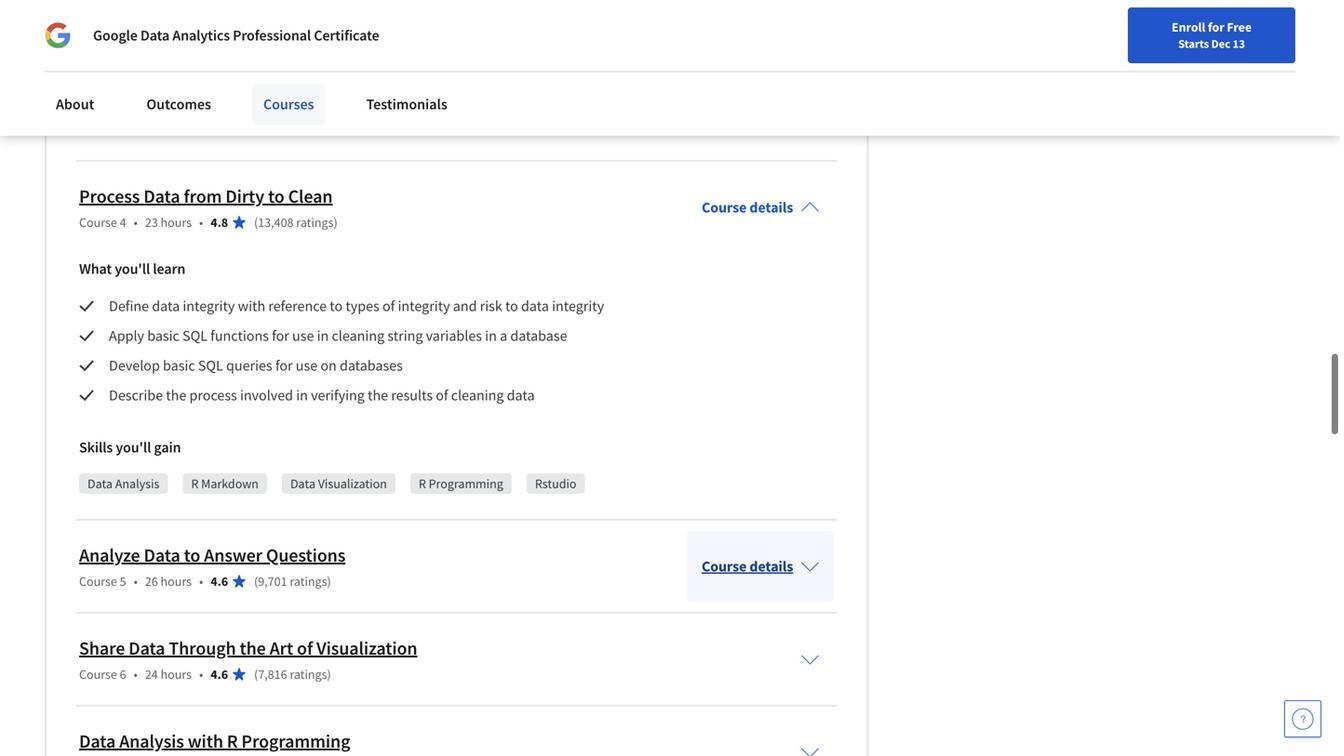 Task type: vqa. For each thing, say whether or not it's contained in the screenshot.
( 9,701 ratings )
yes



Task type: locate. For each thing, give the bounding box(es) containing it.
use down reference
[[292, 327, 314, 345]]

of right the types
[[382, 297, 395, 315]]

5
[[120, 573, 126, 590]]

hours right the 24
[[161, 666, 192, 683]]

help center image
[[1292, 708, 1314, 731]]

to up 13,408
[[268, 185, 284, 208]]

data
[[140, 26, 170, 45], [309, 116, 334, 133], [144, 185, 180, 208], [87, 475, 113, 492], [290, 475, 315, 492], [144, 544, 180, 567], [129, 637, 165, 660], [79, 730, 116, 753]]

describe best practices for organizing data
[[109, 27, 371, 46]]

7,816
[[258, 666, 287, 683]]

1 vertical spatial (
[[254, 573, 258, 590]]

0 vertical spatial gain
[[154, 79, 181, 98]]

2 skills from the top
[[79, 438, 113, 457]]

1 vertical spatial course details
[[702, 557, 793, 576]]

( 7,816 ratings )
[[254, 666, 331, 683]]

in left the a
[[485, 327, 497, 345]]

testimonials
[[366, 95, 447, 114]]

1 vertical spatial programming
[[241, 730, 350, 753]]

of right art
[[297, 637, 313, 660]]

gain down develop
[[154, 438, 181, 457]]

1 vertical spatial use
[[296, 356, 317, 375]]

you'll left learn
[[115, 260, 150, 278]]

( down share data through the art of visualization link
[[254, 666, 258, 683]]

skills you'll gain
[[79, 79, 181, 98], [79, 438, 181, 457]]

sql left functions at the top left of the page
[[182, 327, 208, 345]]

certificate
[[314, 26, 379, 45]]

4.6 down "analyze data to answer questions" at bottom
[[211, 573, 228, 590]]

use
[[292, 327, 314, 345], [296, 356, 317, 375]]

1 vertical spatial data analysis
[[87, 475, 159, 492]]

1 describe from the top
[[109, 27, 163, 46]]

with
[[238, 297, 265, 315], [188, 730, 223, 753]]

course for share data through the art of visualization
[[79, 666, 117, 683]]

0 vertical spatial cleaning
[[332, 327, 384, 345]]

2 vertical spatial of
[[297, 637, 313, 660]]

analysis
[[337, 116, 381, 133], [115, 475, 159, 492], [119, 730, 184, 753]]

for up involved
[[275, 356, 293, 375]]

basic right 'apply'
[[147, 327, 179, 345]]

ratings down "questions"
[[290, 573, 327, 590]]

0 vertical spatial skills
[[79, 79, 113, 98]]

the left the process
[[166, 386, 186, 405]]

google data analytics professional certificate
[[93, 26, 379, 45]]

sql for functions
[[182, 327, 208, 345]]

details for process data from dirty to clean
[[750, 198, 793, 217]]

) down "questions"
[[327, 573, 331, 590]]

2 hours from the top
[[161, 573, 192, 590]]

4.6 for to
[[211, 573, 228, 590]]

1 vertical spatial visualization
[[316, 637, 417, 660]]

( down dirty
[[254, 214, 258, 231]]

skills
[[79, 79, 113, 98], [79, 438, 113, 457]]

analysis down the 24
[[119, 730, 184, 753]]

2 skills you'll gain from the top
[[79, 438, 181, 457]]

clean
[[288, 185, 333, 208]]

(
[[254, 214, 258, 231], [254, 573, 258, 590], [254, 666, 258, 683]]

course details button
[[687, 172, 834, 243], [687, 531, 834, 602]]

data down the a
[[507, 386, 535, 405]]

cleaning down define data integrity with reference to types of integrity and risk to data integrity
[[332, 327, 384, 345]]

1 4.6 from the top
[[211, 573, 228, 590]]

) right 7,816
[[327, 666, 331, 683]]

0 horizontal spatial programming
[[241, 730, 350, 753]]

1 ( from the top
[[254, 214, 258, 231]]

r
[[191, 475, 199, 492], [419, 475, 426, 492], [227, 730, 238, 753]]

) right 13,408
[[334, 214, 338, 231]]

1 vertical spatial of
[[436, 386, 448, 405]]

data up the 24
[[129, 637, 165, 660]]

in up on
[[317, 327, 329, 345]]

menu item
[[984, 19, 1104, 79]]

2 vertical spatial hours
[[161, 666, 192, 683]]

use left on
[[296, 356, 317, 375]]

( 13,408 ratings )
[[254, 214, 338, 231]]

about
[[56, 95, 94, 114]]

for right practices
[[254, 27, 272, 46]]

ratings
[[296, 214, 334, 231], [290, 573, 327, 590], [290, 666, 327, 683]]

0 horizontal spatial the
[[166, 386, 186, 405]]

1 horizontal spatial cleaning
[[451, 386, 504, 405]]

0 vertical spatial ratings
[[296, 214, 334, 231]]

0 horizontal spatial r
[[191, 475, 199, 492]]

of
[[382, 297, 395, 315], [436, 386, 448, 405], [297, 637, 313, 660]]

1 vertical spatial with
[[188, 730, 223, 753]]

professional
[[233, 26, 311, 45]]

data analysis up analyze
[[87, 475, 159, 492]]

integrity
[[183, 297, 235, 315], [398, 297, 450, 315], [552, 297, 604, 315]]

ratings right 7,816
[[290, 666, 327, 683]]

describe for describe the process involved in verifying the results of cleaning data
[[109, 386, 163, 405]]

2 details from the top
[[750, 557, 793, 576]]

course details for process data from dirty to clean
[[702, 198, 793, 217]]

1 vertical spatial details
[[750, 557, 793, 576]]

2 course details from the top
[[702, 557, 793, 576]]

1 vertical spatial sql
[[198, 356, 223, 375]]

in right involved
[[296, 386, 308, 405]]

rstudio
[[535, 475, 577, 492]]

2 course details button from the top
[[687, 531, 834, 602]]

ratings for art
[[290, 666, 327, 683]]

1 horizontal spatial the
[[240, 637, 266, 660]]

in
[[317, 327, 329, 345], [485, 327, 497, 345], [296, 386, 308, 405]]

programming down ( 7,816 ratings )
[[241, 730, 350, 753]]

basic
[[147, 327, 179, 345], [163, 356, 195, 375]]

describe
[[109, 27, 163, 46], [109, 386, 163, 405]]

course 5 • 26 hours •
[[79, 573, 203, 590]]

3 hours from the top
[[161, 666, 192, 683]]

0 vertical spatial describe
[[109, 27, 163, 46]]

spreadsheet
[[209, 116, 277, 133]]

• down "analyze data to answer questions" at bottom
[[199, 573, 203, 590]]

0 vertical spatial course details
[[702, 198, 793, 217]]

what
[[79, 260, 112, 278]]

gain for data analysis
[[154, 438, 181, 457]]

0 vertical spatial skills you'll gain
[[79, 79, 181, 98]]

0 vertical spatial course details button
[[687, 172, 834, 243]]

variables
[[426, 327, 482, 345]]

for down reference
[[272, 327, 289, 345]]

1 course details button from the top
[[687, 172, 834, 243]]

2 integrity from the left
[[398, 297, 450, 315]]

google image
[[45, 22, 71, 48]]

data up "questions"
[[290, 475, 315, 492]]

1 vertical spatial basic
[[163, 356, 195, 375]]

data up 23
[[144, 185, 180, 208]]

skills you'll gain down google at left
[[79, 79, 181, 98]]

9,701
[[258, 573, 287, 590]]

2 vertical spatial )
[[327, 666, 331, 683]]

data analysis down courses
[[309, 116, 381, 133]]

2 gain from the top
[[154, 438, 181, 457]]

• right 6
[[134, 666, 138, 683]]

0 vertical spatial you'll
[[116, 79, 151, 98]]

hours right 23
[[161, 214, 192, 231]]

integrity up functions at the top left of the page
[[183, 297, 235, 315]]

course
[[702, 198, 747, 217], [79, 214, 117, 231], [702, 557, 747, 576], [79, 573, 117, 590], [79, 666, 117, 683]]

risk
[[480, 297, 502, 315]]

you'll down develop
[[116, 438, 151, 457]]

2 ( from the top
[[254, 573, 258, 590]]

visualization up "questions"
[[318, 475, 387, 492]]

to left the types
[[330, 297, 343, 315]]

• right 5
[[134, 573, 138, 590]]

0 vertical spatial (
[[254, 214, 258, 231]]

integrity up 'string'
[[398, 297, 450, 315]]

of right results
[[436, 386, 448, 405]]

sql up the process
[[198, 356, 223, 375]]

on
[[320, 356, 337, 375]]

0 vertical spatial basic
[[147, 327, 179, 345]]

hours for from
[[161, 214, 192, 231]]

0 vertical spatial )
[[334, 214, 338, 231]]

details
[[750, 198, 793, 217], [750, 557, 793, 576]]

courses
[[263, 95, 314, 114]]

2 vertical spatial ratings
[[290, 666, 327, 683]]

integrity up the database
[[552, 297, 604, 315]]

starts
[[1178, 36, 1209, 51]]

hours right 26
[[161, 573, 192, 590]]

3 ( from the top
[[254, 666, 258, 683]]

0 vertical spatial visualization
[[318, 475, 387, 492]]

None search field
[[265, 12, 572, 49]]

describe the process involved in verifying the results of cleaning data
[[109, 386, 535, 405]]

13
[[1233, 36, 1245, 51]]

0 vertical spatial sql
[[182, 327, 208, 345]]

2 vertical spatial you'll
[[116, 438, 151, 457]]

skills you'll gain down develop
[[79, 438, 181, 457]]

2 horizontal spatial r
[[419, 475, 426, 492]]

gain down the best
[[154, 79, 181, 98]]

visualization up ( 7,816 ratings )
[[316, 637, 417, 660]]

the
[[166, 386, 186, 405], [368, 386, 388, 405], [240, 637, 266, 660]]

2 describe from the top
[[109, 386, 163, 405]]

learn
[[153, 260, 185, 278]]

data up analyze
[[87, 475, 113, 492]]

cleaning
[[332, 327, 384, 345], [451, 386, 504, 405]]

0 horizontal spatial in
[[296, 386, 308, 405]]

1 vertical spatial skills you'll gain
[[79, 438, 181, 457]]

describe down develop
[[109, 386, 163, 405]]

1 vertical spatial course details button
[[687, 531, 834, 602]]

( down answer
[[254, 573, 258, 590]]

hours for through
[[161, 666, 192, 683]]

analysis up analyze
[[115, 475, 159, 492]]

1 gain from the top
[[154, 79, 181, 98]]

course details
[[702, 198, 793, 217], [702, 557, 793, 576]]

4.8
[[211, 214, 228, 231]]

analysis down testimonials
[[337, 116, 381, 133]]

types
[[346, 297, 379, 315]]

basic for develop
[[163, 356, 195, 375]]

26
[[145, 573, 158, 590]]

0 vertical spatial use
[[292, 327, 314, 345]]

1 skills from the top
[[79, 79, 113, 98]]

basic right develop
[[163, 356, 195, 375]]

analyze data to answer questions
[[79, 544, 345, 567]]

1 horizontal spatial data analysis
[[309, 116, 381, 133]]

for
[[1208, 19, 1224, 35], [254, 27, 272, 46], [272, 327, 289, 345], [275, 356, 293, 375]]

4.6 down through
[[211, 666, 228, 683]]

1 vertical spatial skills
[[79, 438, 113, 457]]

2 horizontal spatial the
[[368, 386, 388, 405]]

ratings down clean
[[296, 214, 334, 231]]

to
[[268, 185, 284, 208], [330, 297, 343, 315], [505, 297, 518, 315], [184, 544, 200, 567]]

1 horizontal spatial with
[[238, 297, 265, 315]]

analytics
[[172, 26, 230, 45]]

gain
[[154, 79, 181, 98], [154, 438, 181, 457]]

gain for spreadsheet
[[154, 79, 181, 98]]

show notifications image
[[1124, 23, 1146, 46]]

0 horizontal spatial with
[[188, 730, 223, 753]]

skills down develop
[[79, 438, 113, 457]]

0 vertical spatial hours
[[161, 214, 192, 231]]

1 vertical spatial )
[[327, 573, 331, 590]]

you'll down google at left
[[116, 79, 151, 98]]

data analysis
[[309, 116, 381, 133], [87, 475, 159, 492]]

2 vertical spatial analysis
[[119, 730, 184, 753]]

share data through the art of visualization
[[79, 637, 417, 660]]

1 details from the top
[[750, 198, 793, 217]]

1 course details from the top
[[702, 198, 793, 217]]

1 vertical spatial cleaning
[[451, 386, 504, 405]]

2 vertical spatial (
[[254, 666, 258, 683]]

)
[[334, 214, 338, 231], [327, 573, 331, 590], [327, 666, 331, 683]]

2 horizontal spatial integrity
[[552, 297, 604, 315]]

24
[[145, 666, 158, 683]]

course for process data from dirty to clean
[[79, 214, 117, 231]]

1 vertical spatial describe
[[109, 386, 163, 405]]

you'll
[[116, 79, 151, 98], [115, 260, 150, 278], [116, 438, 151, 457]]

with up functions at the top left of the page
[[238, 297, 265, 315]]

describe left the best
[[109, 27, 163, 46]]

skills down google at left
[[79, 79, 113, 98]]

visualization
[[318, 475, 387, 492], [316, 637, 417, 660]]

0 horizontal spatial cleaning
[[332, 327, 384, 345]]

0 vertical spatial 4.6
[[211, 573, 228, 590]]

6
[[120, 666, 126, 683]]

to right risk at the top left of page
[[505, 297, 518, 315]]

1 hours from the top
[[161, 214, 192, 231]]

• left 4.8
[[199, 214, 203, 231]]

0 vertical spatial details
[[750, 198, 793, 217]]

( for answer
[[254, 573, 258, 590]]

1 horizontal spatial integrity
[[398, 297, 450, 315]]

0 vertical spatial of
[[382, 297, 395, 315]]

0 vertical spatial programming
[[429, 475, 503, 492]]

1 vertical spatial hours
[[161, 573, 192, 590]]

1 vertical spatial gain
[[154, 438, 181, 457]]

the down databases
[[368, 386, 388, 405]]

1 vertical spatial 4.6
[[211, 666, 228, 683]]

the left art
[[240, 637, 266, 660]]

1 skills you'll gain from the top
[[79, 79, 181, 98]]

2 4.6 from the top
[[211, 666, 228, 683]]

share
[[79, 637, 125, 660]]

programming left rstudio
[[429, 475, 503, 492]]

for up dec
[[1208, 19, 1224, 35]]

1 vertical spatial ratings
[[290, 573, 327, 590]]

cleaning down variables
[[451, 386, 504, 405]]

0 horizontal spatial integrity
[[183, 297, 235, 315]]

describe for describe best practices for organizing data
[[109, 27, 163, 46]]

with down 'course 6 • 24 hours •' on the left of the page
[[188, 730, 223, 753]]



Task type: describe. For each thing, give the bounding box(es) containing it.
course for analyze data to answer questions
[[79, 573, 117, 590]]

1 horizontal spatial r
[[227, 730, 238, 753]]

details for analyze data to answer questions
[[750, 557, 793, 576]]

through
[[169, 637, 236, 660]]

databases
[[340, 356, 403, 375]]

23
[[145, 214, 158, 231]]

process
[[79, 185, 140, 208]]

r markdown
[[191, 475, 259, 492]]

database
[[510, 327, 567, 345]]

• down through
[[199, 666, 203, 683]]

13,408
[[258, 214, 294, 231]]

4
[[120, 214, 126, 231]]

1 horizontal spatial of
[[382, 297, 395, 315]]

1 integrity from the left
[[183, 297, 235, 315]]

and
[[453, 297, 477, 315]]

0 horizontal spatial data analysis
[[87, 475, 159, 492]]

define
[[109, 297, 149, 315]]

for inside enroll for free starts dec 13
[[1208, 19, 1224, 35]]

you'll for data analysis
[[116, 438, 151, 457]]

0 vertical spatial data analysis
[[309, 116, 381, 133]]

best
[[166, 27, 192, 46]]

r for r programming
[[419, 475, 426, 492]]

3 integrity from the left
[[552, 297, 604, 315]]

skills for data analysis
[[79, 438, 113, 457]]

data down courses
[[309, 116, 334, 133]]

use for in
[[292, 327, 314, 345]]

course details for analyze data to answer questions
[[702, 557, 793, 576]]

to left answer
[[184, 544, 200, 567]]

course 4 • 23 hours •
[[79, 214, 203, 231]]

data right the 'define' on the top of the page
[[152, 297, 180, 315]]

what you'll learn
[[79, 260, 185, 278]]

outcomes
[[146, 95, 211, 114]]

answer
[[204, 544, 262, 567]]

) for clean
[[334, 214, 338, 231]]

hours for to
[[161, 573, 192, 590]]

from
[[184, 185, 222, 208]]

0 vertical spatial with
[[238, 297, 265, 315]]

organizing
[[275, 27, 340, 46]]

testimonials link
[[355, 84, 459, 125]]

data visualization
[[290, 475, 387, 492]]

0 horizontal spatial of
[[297, 637, 313, 660]]

enroll
[[1172, 19, 1205, 35]]

r programming
[[419, 475, 503, 492]]

course 6 • 24 hours •
[[79, 666, 203, 683]]

process data from dirty to clean link
[[79, 185, 333, 208]]

free
[[1227, 19, 1252, 35]]

coursera image
[[22, 15, 141, 45]]

0 vertical spatial analysis
[[337, 116, 381, 133]]

enroll for free starts dec 13
[[1172, 19, 1252, 51]]

data down 'course 6 • 24 hours •' on the left of the page
[[79, 730, 116, 753]]

apply basic sql functions for use in cleaning string variables in a database
[[109, 327, 567, 345]]

about link
[[45, 84, 106, 125]]

2 horizontal spatial in
[[485, 327, 497, 345]]

reference
[[268, 297, 327, 315]]

verifying
[[311, 386, 365, 405]]

queries
[[226, 356, 272, 375]]

share data through the art of visualization link
[[79, 637, 417, 660]]

ratings for questions
[[290, 573, 327, 590]]

data right google at left
[[140, 26, 170, 45]]

dec
[[1211, 36, 1230, 51]]

( for dirty
[[254, 214, 258, 231]]

skills you'll gain for spreadsheet
[[79, 79, 181, 98]]

string
[[387, 327, 423, 345]]

( for the
[[254, 666, 258, 683]]

2 horizontal spatial of
[[436, 386, 448, 405]]

data analysis with r programming link
[[79, 730, 350, 753]]

data up the database
[[521, 297, 549, 315]]

art
[[270, 637, 293, 660]]

develop basic sql queries for use on databases
[[109, 356, 403, 375]]

markdown
[[201, 475, 259, 492]]

functions
[[210, 327, 269, 345]]

data up 26
[[144, 544, 180, 567]]

dirty
[[225, 185, 264, 208]]

course details button for analyze data to answer questions
[[687, 531, 834, 602]]

a
[[500, 327, 507, 345]]

ratings for to
[[296, 214, 334, 231]]

process data from dirty to clean
[[79, 185, 333, 208]]

1 horizontal spatial in
[[317, 327, 329, 345]]

use for on
[[296, 356, 317, 375]]

apply
[[109, 327, 144, 345]]

courses link
[[252, 84, 325, 125]]

data analysis with r programming
[[79, 730, 350, 753]]

outcomes link
[[135, 84, 222, 125]]

• right 4
[[134, 214, 138, 231]]

questions
[[266, 544, 345, 567]]

data right the organizing
[[343, 27, 371, 46]]

involved
[[240, 386, 293, 405]]

develop
[[109, 356, 160, 375]]

course details button for process data from dirty to clean
[[687, 172, 834, 243]]

sql for queries
[[198, 356, 223, 375]]

you'll for spreadsheet
[[116, 79, 151, 98]]

) for of
[[327, 666, 331, 683]]

1 horizontal spatial programming
[[429, 475, 503, 492]]

analyze data to answer questions link
[[79, 544, 345, 567]]

process
[[189, 386, 237, 405]]

google
[[93, 26, 138, 45]]

practices
[[195, 27, 251, 46]]

1 vertical spatial analysis
[[115, 475, 159, 492]]

( 9,701 ratings )
[[254, 573, 331, 590]]

4.6 for through
[[211, 666, 228, 683]]

skills for spreadsheet
[[79, 79, 113, 98]]

analyze
[[79, 544, 140, 567]]

define data integrity with reference to types of integrity and risk to data integrity
[[109, 297, 604, 315]]

r for r markdown
[[191, 475, 199, 492]]

skills you'll gain for data analysis
[[79, 438, 181, 457]]

results
[[391, 386, 433, 405]]

basic for apply
[[147, 327, 179, 345]]

1 vertical spatial you'll
[[115, 260, 150, 278]]



